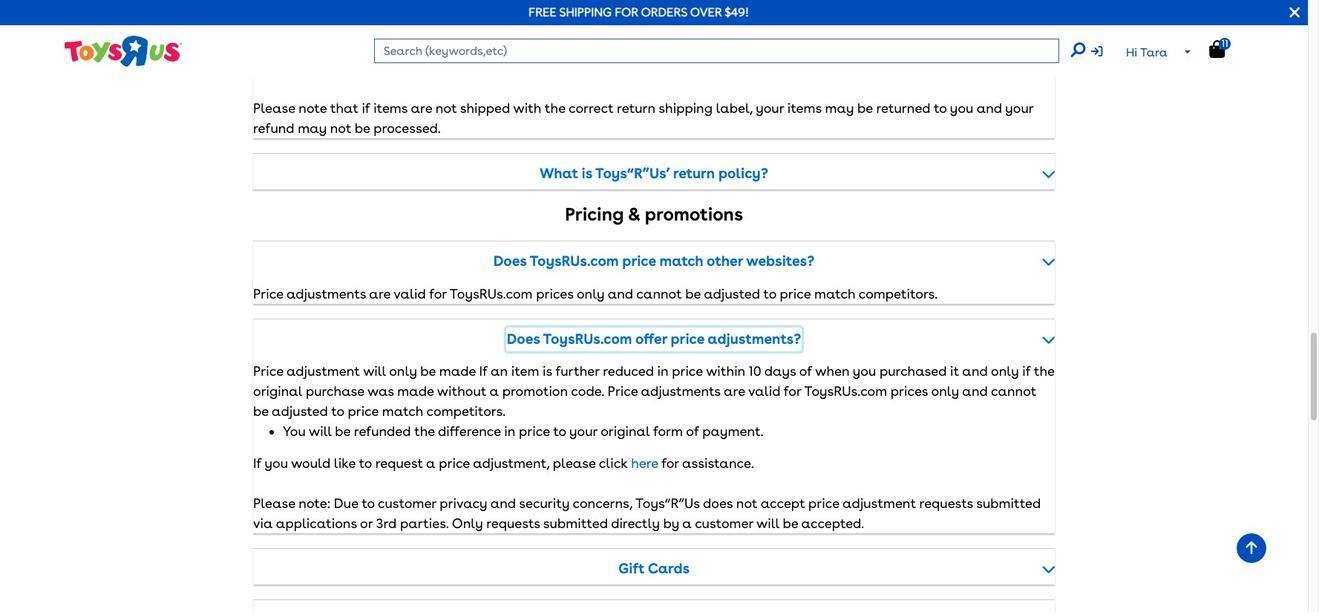 Task type: describe. For each thing, give the bounding box(es) containing it.
label,
[[716, 100, 753, 116]]

0 horizontal spatial original
[[253, 383, 303, 399]]

note:
[[299, 495, 331, 511]]

reduced
[[603, 363, 654, 379]]

toys"r"us
[[636, 495, 700, 511]]

1 horizontal spatial original
[[601, 423, 650, 439]]

to inside please note: due to customer privacy and security concerns, toys"r"us does not accept price adjustment requests submitted via applications or 3rd parties. only requests submitted directly by a customer will be accepted.
[[362, 495, 375, 511]]

tara
[[1141, 45, 1168, 59]]

1 vertical spatial may
[[298, 120, 327, 136]]

1 horizontal spatial your
[[756, 100, 784, 116]]

0 vertical spatial adjustments
[[287, 286, 366, 301]]

2 vertical spatial price
[[608, 383, 638, 399]]

shopping bag image
[[1210, 40, 1226, 58]]

for
[[615, 5, 639, 19]]

0 horizontal spatial the
[[414, 423, 435, 439]]

concerns,
[[573, 495, 633, 511]]

processed. inside please note that if items are not shipped with the correct return shipping label, your items may be returned to you and your refund may not be processed.
[[374, 120, 441, 136]]

assistance.
[[683, 455, 754, 471]]

return right the different
[[970, 40, 1009, 56]]

days
[[765, 363, 797, 379]]

hi tara
[[1127, 45, 1168, 59]]

sign in image
[[1091, 45, 1103, 57]]

if inside the price adjustment will only be made if an item is further reduced in price within 10 days of when you purchased it and only if the original purchase was made without a promotion code. price adjustments are valid for toysrus.com prices only and cannot be adjusted to price match competitors. you will be refunded the difference in price to your original form of payment.
[[1023, 363, 1031, 379]]

here
[[631, 455, 659, 471]]

free
[[529, 5, 557, 19]]

10
[[749, 363, 762, 379]]

privacy
[[440, 495, 488, 511]]

0 horizontal spatial requests
[[487, 516, 540, 531]]

promotion
[[503, 383, 568, 399]]

shipped
[[460, 100, 510, 116]]

1 vertical spatial of
[[687, 423, 699, 439]]

0 vertical spatial for
[[429, 286, 447, 301]]

you up locations on the left top
[[265, 40, 288, 56]]

please for please note that if items are not shipped with the correct return shipping label, your items may be returned to you and your refund may not be processed.
[[253, 100, 295, 116]]

here link
[[631, 455, 659, 471]]

return down receive on the left top of page
[[522, 60, 560, 76]]

2 vertical spatial for
[[662, 455, 680, 471]]

promotions
[[645, 204, 744, 225]]

will right you on the left of page
[[309, 423, 332, 439]]

1 vertical spatial are
[[369, 286, 391, 301]]

when
[[816, 363, 850, 379]]

does for does toysrus.com offer price adjustments?
[[507, 330, 540, 347]]

would
[[291, 455, 331, 471]]

gift cards link
[[253, 557, 1056, 581]]

not inside please note: due to customer privacy and security concerns, toys"r"us does not accept price adjustment requests submitted via applications or 3rd parties. only requests submitted directly by a customer will be accepted.
[[737, 495, 758, 511]]

1 vertical spatial the
[[1035, 363, 1055, 379]]

price for price adjustments are valid for toysrus.com prices only and cannot be adjusted to price match competitors.
[[253, 286, 284, 301]]

locations
[[253, 60, 313, 76]]

11
[[1222, 38, 1229, 49]]

shipping
[[659, 100, 713, 116]]

1 vertical spatial not
[[330, 120, 352, 136]]

refunded
[[354, 423, 411, 439]]

what
[[540, 165, 578, 182]]

price up the adjustment,
[[519, 423, 550, 439]]

&
[[628, 204, 641, 225]]

other
[[707, 253, 743, 270]]

pricing & promotions
[[565, 204, 744, 225]]

0 vertical spatial requests
[[920, 495, 974, 511]]

prices inside the price adjustment will only be made if an item is further reduced in price within 10 days of when you purchased it and only if the original purchase was made without a promotion code. price adjustments are valid for toysrus.com prices only and cannot be adjusted to price match competitors. you will be refunded the difference in price to your original form of payment.
[[891, 383, 929, 399]]

only
[[452, 516, 483, 531]]

and inside please note that if items are not shipped with the correct return shipping label, your items may be returned to you and your refund may not be processed.
[[977, 100, 1003, 116]]

will inside please note: due to customer privacy and security concerns, toys"r"us does not accept price adjustment requests submitted via applications or 3rd parties. only requests submitted directly by a customer will be accepted.
[[757, 516, 780, 531]]

3rd
[[376, 516, 397, 531]]

label.
[[715, 40, 752, 56]]

adjusted inside the price adjustment will only be made if an item is further reduced in price within 10 days of when you purchased it and only if the original purchase was made without a promotion code. price adjustments are valid for toysrus.com prices only and cannot be adjusted to price match competitors. you will be refunded the difference in price to your original form of payment.
[[272, 403, 328, 419]]

security
[[519, 495, 570, 511]]

price for price adjustment will only be made if an item is further reduced in price within 10 days of when you purchased it and only if the original purchase was made without a promotion code. price adjustments are valid for toysrus.com prices only and cannot be adjusted to price match competitors. you will be refunded the difference in price to your original form of payment.
[[253, 363, 284, 379]]

adjustment inside the price adjustment will only be made if an item is further reduced in price within 10 days of when you purchased it and only if the original purchase was made without a promotion code. price adjustments are valid for toysrus.com prices only and cannot be adjusted to price match competitors. you will be refunded the difference in price to your original form of payment.
[[287, 363, 360, 379]]

does for does toysrus.com price match other websites?
[[494, 253, 527, 270]]

2 items from the left
[[788, 100, 822, 116]]

2 horizontal spatial match
[[815, 286, 856, 301]]

go
[[877, 40, 893, 56]]

please note: due to customer privacy and security concerns, toys"r"us does not accept price adjustment requests submitted via applications or 3rd parties. only requests submitted directly by a customer will be accepted.
[[253, 495, 1042, 531]]

refund inside please note that if items are not shipped with the correct return shipping label, your items may be returned to you and your refund may not be processed.
[[253, 120, 295, 136]]

since
[[755, 40, 787, 56]]

$49!
[[725, 5, 750, 19]]

returned
[[877, 100, 931, 116]]

1 horizontal spatial adjusted
[[704, 286, 761, 301]]

does toysrus.com offer price adjustments? link
[[253, 327, 1056, 351]]

1 horizontal spatial not
[[436, 100, 457, 116]]

cards
[[648, 560, 690, 577]]

within
[[706, 363, 746, 379]]

policy?
[[719, 165, 769, 182]]

parties.
[[400, 516, 449, 531]]

please for please note: due to customer privacy and security concerns, toys"r"us does not accept price adjustment requests submitted via applications or 3rd parties. only requests submitted directly by a customer will be accepted.
[[253, 495, 295, 511]]

shipping
[[560, 5, 612, 19]]

correct
[[569, 100, 614, 116]]

refunds
[[354, 60, 401, 76]]

request
[[376, 455, 423, 471]]

a inside 'if you received multiple return labels, you will receive a refund per return label. since these returns go to different return locations these refunds will occur as each return shipment is processed.'
[[592, 40, 601, 56]]

please
[[553, 455, 596, 471]]

if for multiple
[[253, 40, 262, 56]]

gift cards
[[619, 560, 690, 577]]

you
[[283, 423, 306, 439]]

free shipping for orders over $49! link
[[529, 5, 750, 19]]

0 vertical spatial submitted
[[977, 495, 1042, 511]]

toys"r"us'
[[596, 165, 670, 182]]

match inside does toysrus.com price match other websites? link
[[660, 253, 704, 270]]

labels,
[[446, 40, 489, 56]]

only down does toysrus.com price match other websites? link in the top of the page
[[577, 286, 605, 301]]

received
[[292, 40, 344, 56]]

are inside please note that if items are not shipped with the correct return shipping label, your items may be returned to you and your refund may not be processed.
[[411, 100, 432, 116]]

0 horizontal spatial cannot
[[637, 286, 682, 301]]

hi tara button
[[1091, 39, 1201, 67]]

for inside the price adjustment will only be made if an item is further reduced in price within 10 days of when you purchased it and only if the original purchase was made without a promotion code. price adjustments are valid for toysrus.com prices only and cannot be adjusted to price match competitors. you will be refunded the difference in price to your original form of payment.
[[784, 383, 802, 399]]

0 vertical spatial customer
[[378, 495, 437, 511]]

returns
[[829, 40, 874, 56]]

0 vertical spatial made
[[440, 363, 476, 379]]

difference
[[438, 423, 501, 439]]

will left receive on the left top of page
[[518, 40, 541, 56]]

you up each at the left
[[492, 40, 515, 56]]

a inside the price adjustment will only be made if an item is further reduced in price within 10 days of when you purchased it and only if the original purchase was made without a promotion code. price adjustments are valid for toysrus.com prices only and cannot be adjusted to price match competitors. you will be refunded the difference in price to your original form of payment.
[[490, 383, 499, 399]]

only down "it"
[[932, 383, 960, 399]]

multiple
[[348, 40, 400, 56]]

gift
[[619, 560, 645, 577]]

form
[[654, 423, 683, 439]]

adjustment inside please note: due to customer privacy and security concerns, toys"r"us does not accept price adjustment requests submitted via applications or 3rd parties. only requests submitted directly by a customer will be accepted.
[[843, 495, 917, 511]]

0 horizontal spatial submitted
[[544, 516, 608, 531]]

valid inside the price adjustment will only be made if an item is further reduced in price within 10 days of when you purchased it and only if the original purchase was made without a promotion code. price adjustments are valid for toysrus.com prices only and cannot be adjusted to price match competitors. you will be refunded the difference in price to your original form of payment.
[[749, 383, 781, 399]]

due
[[334, 495, 359, 511]]

what is toys"r"us' return policy?
[[540, 165, 769, 182]]

payment.
[[703, 423, 764, 439]]



Task type: vqa. For each thing, say whether or not it's contained in the screenshot.
receive
yes



Task type: locate. For each thing, give the bounding box(es) containing it.
items right 'label,'
[[788, 100, 822, 116]]

0 horizontal spatial valid
[[394, 286, 426, 301]]

further
[[556, 363, 600, 379]]

1 vertical spatial match
[[815, 286, 856, 301]]

1 horizontal spatial for
[[662, 455, 680, 471]]

1 horizontal spatial in
[[658, 363, 669, 379]]

1 horizontal spatial adjustment
[[843, 495, 917, 511]]

if you received multiple return labels, you will receive a refund per return label. since these returns go to different return locations these refunds will occur as each return shipment is processed.
[[253, 40, 1009, 76]]

if inside the price adjustment will only be made if an item is further reduced in price within 10 days of when you purchased it and only if the original purchase was made without a promotion code. price adjustments are valid for toysrus.com prices only and cannot be adjusted to price match competitors. you will be refunded the difference in price to your original form of payment.
[[479, 363, 488, 379]]

2 vertical spatial if
[[253, 455, 262, 471]]

if left an
[[479, 363, 488, 379]]

1 horizontal spatial may
[[826, 100, 854, 116]]

1 horizontal spatial requests
[[920, 495, 974, 511]]

processed.
[[639, 60, 706, 76], [374, 120, 441, 136]]

pricing
[[565, 204, 624, 225]]

0 vertical spatial the
[[545, 100, 566, 116]]

if inside please note that if items are not shipped with the correct return shipping label, your items may be returned to you and your refund may not be processed.
[[362, 100, 370, 116]]

a inside please note: due to customer privacy and security concerns, toys"r"us does not accept price adjustment requests submitted via applications or 3rd parties. only requests submitted directly by a customer will be accepted.
[[683, 516, 692, 531]]

1 horizontal spatial match
[[660, 253, 704, 270]]

accepted.
[[802, 516, 865, 531]]

2 horizontal spatial is
[[626, 60, 635, 76]]

return inside please note that if items are not shipped with the correct return shipping label, your items may be returned to you and your refund may not be processed.
[[617, 100, 656, 116]]

1 vertical spatial is
[[582, 165, 593, 182]]

11 link
[[1210, 38, 1241, 59]]

websites?
[[747, 253, 815, 270]]

made right was
[[398, 383, 434, 399]]

to right returned
[[934, 100, 948, 116]]

processed. inside 'if you received multiple return labels, you will receive a refund per return label. since these returns go to different return locations these refunds will occur as each return shipment is processed.'
[[639, 60, 706, 76]]

and inside please note: due to customer privacy and security concerns, toys"r"us does not accept price adjustment requests submitted via applications or 3rd parties. only requests submitted directly by a customer will be accepted.
[[491, 495, 516, 511]]

you right when
[[853, 363, 877, 379]]

cannot inside the price adjustment will only be made if an item is further reduced in price within 10 days of when you purchased it and only if the original purchase was made without a promotion code. price adjustments are valid for toysrus.com prices only and cannot be adjusted to price match competitors. you will be refunded the difference in price to your original form of payment.
[[992, 383, 1037, 399]]

be inside please note: due to customer privacy and security concerns, toys"r"us does not accept price adjustment requests submitted via applications or 3rd parties. only requests submitted directly by a customer will be accepted.
[[783, 516, 799, 531]]

1 vertical spatial if
[[1023, 363, 1031, 379]]

return up occur
[[404, 40, 442, 56]]

adjustment
[[287, 363, 360, 379], [843, 495, 917, 511]]

if
[[362, 100, 370, 116], [1023, 363, 1031, 379]]

2 please from the top
[[253, 495, 295, 511]]

adjustments inside the price adjustment will only be made if an item is further reduced in price within 10 days of when you purchased it and only if the original purchase was made without a promotion code. price adjustments are valid for toysrus.com prices only and cannot be adjusted to price match competitors. you will be refunded the difference in price to your original form of payment.
[[641, 383, 721, 399]]

1 horizontal spatial refund
[[605, 40, 646, 56]]

0 vertical spatial refund
[[605, 40, 646, 56]]

1 vertical spatial processed.
[[374, 120, 441, 136]]

not
[[436, 100, 457, 116], [330, 120, 352, 136], [737, 495, 758, 511]]

please inside please note: due to customer privacy and security concerns, toys"r"us does not accept price adjustment requests submitted via applications or 3rd parties. only requests submitted directly by a customer will be accepted.
[[253, 495, 295, 511]]

1 vertical spatial original
[[601, 423, 650, 439]]

refund down locations on the left top
[[253, 120, 295, 136]]

Enter Keyword or Item No. search field
[[374, 39, 1060, 63]]

1 items from the left
[[374, 100, 408, 116]]

orders
[[641, 5, 688, 19]]

toysrus.com
[[530, 253, 619, 270], [450, 286, 533, 301], [543, 330, 633, 347], [805, 383, 888, 399]]

over
[[691, 5, 722, 19]]

1 vertical spatial price
[[253, 363, 284, 379]]

or
[[360, 516, 373, 531]]

receive
[[545, 40, 589, 56]]

click
[[599, 455, 628, 471]]

you inside the price adjustment will only be made if an item is further reduced in price within 10 days of when you purchased it and only if the original purchase was made without a promotion code. price adjustments are valid for toysrus.com prices only and cannot be adjusted to price match competitors. you will be refunded the difference in price to your original form of payment.
[[853, 363, 877, 379]]

not left shipped
[[436, 100, 457, 116]]

1 vertical spatial please
[[253, 495, 295, 511]]

1 vertical spatial in
[[505, 423, 516, 439]]

purchase
[[306, 383, 365, 399]]

1 vertical spatial customer
[[695, 516, 754, 531]]

does toysrus.com price match other websites?
[[494, 253, 815, 270]]

if inside 'if you received multiple return labels, you will receive a refund per return label. since these returns go to different return locations these refunds will occur as each return shipment is processed.'
[[253, 40, 262, 56]]

toys r us image
[[63, 34, 182, 68]]

0 vertical spatial prices
[[536, 286, 574, 301]]

is
[[626, 60, 635, 76], [582, 165, 593, 182], [543, 363, 553, 379]]

0 horizontal spatial refund
[[253, 120, 295, 136]]

1 horizontal spatial prices
[[891, 383, 929, 399]]

0 vertical spatial does
[[494, 253, 527, 270]]

price down difference
[[439, 455, 470, 471]]

if right "it"
[[1023, 363, 1031, 379]]

original up you on the left of page
[[253, 383, 303, 399]]

to up please
[[553, 423, 567, 439]]

adjustment up the purchase
[[287, 363, 360, 379]]

1 horizontal spatial is
[[582, 165, 593, 182]]

please up via
[[253, 495, 295, 511]]

return right correct
[[617, 100, 656, 116]]

the inside please note that if items are not shipped with the correct return shipping label, your items may be returned to you and your refund may not be processed.
[[545, 100, 566, 116]]

only up was
[[389, 363, 417, 379]]

will left occur
[[405, 60, 427, 76]]

1 vertical spatial competitors.
[[427, 403, 506, 419]]

via
[[253, 516, 273, 531]]

hi
[[1127, 45, 1138, 59]]

1 vertical spatial made
[[398, 383, 434, 399]]

will
[[518, 40, 541, 56], [405, 60, 427, 76], [363, 363, 386, 379], [309, 423, 332, 439], [757, 516, 780, 531]]

0 vertical spatial adjusted
[[704, 286, 761, 301]]

a up shipment
[[592, 40, 601, 56]]

0 horizontal spatial adjustment
[[287, 363, 360, 379]]

submitted
[[977, 495, 1042, 511], [544, 516, 608, 531]]

these right since
[[791, 40, 825, 56]]

if for like
[[253, 455, 262, 471]]

adjusted down other
[[704, 286, 761, 301]]

competitors.
[[859, 286, 938, 301], [427, 403, 506, 419]]

1 vertical spatial does
[[507, 330, 540, 347]]

match inside the price adjustment will only be made if an item is further reduced in price within 10 days of when you purchased it and only if the original purchase was made without a promotion code. price adjustments are valid for toysrus.com prices only and cannot be adjusted to price match competitors. you will be refunded the difference in price to your original form of payment.
[[382, 403, 424, 419]]

price inside please note: due to customer privacy and security concerns, toys"r"us does not accept price adjustment requests submitted via applications or 3rd parties. only requests submitted directly by a customer will be accepted.
[[809, 495, 840, 511]]

not right does
[[737, 495, 758, 511]]

1 horizontal spatial cannot
[[992, 383, 1037, 399]]

will down accept
[[757, 516, 780, 531]]

price
[[623, 253, 656, 270], [780, 286, 811, 301], [671, 330, 705, 347], [672, 363, 703, 379], [348, 403, 379, 419], [519, 423, 550, 439], [439, 455, 470, 471], [809, 495, 840, 511]]

may down note
[[298, 120, 327, 136]]

please left note
[[253, 100, 295, 116]]

1 vertical spatial cannot
[[992, 383, 1037, 399]]

price down websites?
[[780, 286, 811, 301]]

1 vertical spatial these
[[316, 60, 351, 76]]

0 vertical spatial adjustment
[[287, 363, 360, 379]]

1 vertical spatial adjustment
[[843, 495, 917, 511]]

0 vertical spatial original
[[253, 383, 303, 399]]

None search field
[[374, 39, 1086, 63]]

0 vertical spatial match
[[660, 253, 704, 270]]

purchased
[[880, 363, 947, 379]]

these
[[791, 40, 825, 56], [316, 60, 351, 76]]

1 vertical spatial adjusted
[[272, 403, 328, 419]]

2 vertical spatial are
[[724, 383, 746, 399]]

if right the that
[[362, 100, 370, 116]]

0 vertical spatial competitors.
[[859, 286, 938, 301]]

customer down does
[[695, 516, 754, 531]]

0 horizontal spatial competitors.
[[427, 403, 506, 419]]

a right request
[[426, 455, 436, 471]]

occur
[[431, 60, 465, 76]]

0 horizontal spatial customer
[[378, 495, 437, 511]]

1 vertical spatial valid
[[749, 383, 781, 399]]

the
[[545, 100, 566, 116], [1035, 363, 1055, 379], [414, 423, 435, 439]]

shipment
[[563, 60, 622, 76]]

1 vertical spatial refund
[[253, 120, 295, 136]]

will up was
[[363, 363, 386, 379]]

a right by on the bottom right
[[683, 516, 692, 531]]

refund inside 'if you received multiple return labels, you will receive a refund per return label. since these returns go to different return locations these refunds will occur as each return shipment is processed.'
[[605, 40, 646, 56]]

1 vertical spatial if
[[479, 363, 488, 379]]

0 horizontal spatial for
[[429, 286, 447, 301]]

0 vertical spatial of
[[800, 363, 813, 379]]

is right shipment
[[626, 60, 635, 76]]

0 vertical spatial price
[[253, 286, 284, 301]]

does toysrus.com price match other websites? link
[[253, 250, 1056, 273]]

1 horizontal spatial of
[[800, 363, 813, 379]]

if
[[253, 40, 262, 56], [479, 363, 488, 379], [253, 455, 262, 471]]

2 horizontal spatial your
[[1006, 100, 1034, 116]]

0 vertical spatial cannot
[[637, 286, 682, 301]]

1 horizontal spatial customer
[[695, 516, 754, 531]]

please inside please note that if items are not shipped with the correct return shipping label, your items may be returned to you and your refund may not be processed.
[[253, 100, 295, 116]]

is inside 'if you received multiple return labels, you will receive a refund per return label. since these returns go to different return locations these refunds will occur as each return shipment is processed.'
[[626, 60, 635, 76]]

customer
[[378, 495, 437, 511], [695, 516, 754, 531]]

to down the purchase
[[331, 403, 345, 419]]

if you would like to request a price adjustment, please click here for assistance.
[[253, 455, 754, 471]]

0 horizontal spatial your
[[570, 423, 598, 439]]

like
[[334, 455, 356, 471]]

1 vertical spatial submitted
[[544, 516, 608, 531]]

accept
[[761, 495, 806, 511]]

applications
[[276, 516, 357, 531]]

in up the adjustment,
[[505, 423, 516, 439]]

what is toys"r"us' return policy? link
[[253, 162, 1056, 186]]

1 horizontal spatial these
[[791, 40, 825, 56]]

customer up parties.
[[378, 495, 437, 511]]

1 vertical spatial prices
[[891, 383, 929, 399]]

refund left 'per'
[[605, 40, 646, 56]]

to inside 'if you received multiple return labels, you will receive a refund per return label. since these returns go to different return locations these refunds will occur as each return shipment is processed.'
[[896, 40, 909, 56]]

if up locations on the left top
[[253, 40, 262, 56]]

processed. down 'per'
[[639, 60, 706, 76]]

2 horizontal spatial not
[[737, 495, 758, 511]]

adjusted
[[704, 286, 761, 301], [272, 403, 328, 419]]

1 horizontal spatial adjustments
[[641, 383, 721, 399]]

price right offer
[[671, 330, 705, 347]]

price adjustments are valid for toysrus.com prices only and cannot be adjusted to price match competitors.
[[253, 286, 938, 301]]

directly
[[611, 516, 660, 531]]

be
[[858, 100, 873, 116], [355, 120, 370, 136], [686, 286, 701, 301], [421, 363, 436, 379], [253, 403, 269, 419], [335, 423, 351, 439], [783, 516, 799, 531]]

return up promotions
[[674, 165, 716, 182]]

0 vertical spatial in
[[658, 363, 669, 379]]

0 horizontal spatial prices
[[536, 286, 574, 301]]

items
[[374, 100, 408, 116], [788, 100, 822, 116]]

made up without
[[440, 363, 476, 379]]

to right like
[[359, 455, 372, 471]]

are
[[411, 100, 432, 116], [369, 286, 391, 301], [724, 383, 746, 399]]

you
[[265, 40, 288, 56], [492, 40, 515, 56], [951, 100, 974, 116], [853, 363, 877, 379], [265, 455, 288, 471]]

2 vertical spatial match
[[382, 403, 424, 419]]

of right form at the bottom of the page
[[687, 423, 699, 439]]

0 vertical spatial these
[[791, 40, 825, 56]]

are inside the price adjustment will only be made if an item is further reduced in price within 10 days of when you purchased it and only if the original purchase was made without a promotion code. price adjustments are valid for toysrus.com prices only and cannot be adjusted to price match competitors. you will be refunded the difference in price to your original form of payment.
[[724, 383, 746, 399]]

free shipping for orders over $49!
[[529, 5, 750, 19]]

you right returned
[[951, 100, 974, 116]]

adjusted up you on the left of page
[[272, 403, 328, 419]]

2 horizontal spatial for
[[784, 383, 802, 399]]

processed. down refunds
[[374, 120, 441, 136]]

return inside the what is toys"r"us' return policy? link
[[674, 165, 716, 182]]

different
[[912, 40, 967, 56]]

in
[[658, 363, 669, 379], [505, 423, 516, 439]]

prices
[[536, 286, 574, 301], [891, 383, 929, 399]]

item
[[512, 363, 540, 379]]

price down &
[[623, 253, 656, 270]]

with
[[514, 100, 542, 116]]

toysrus.com inside the price adjustment will only be made if an item is further reduced in price within 10 days of when you purchased it and only if the original purchase was made without a promotion code. price adjustments are valid for toysrus.com prices only and cannot be adjusted to price match competitors. you will be refunded the difference in price to your original form of payment.
[[805, 383, 888, 399]]

of right days
[[800, 363, 813, 379]]

2 horizontal spatial the
[[1035, 363, 1055, 379]]

price up accepted.
[[809, 495, 840, 511]]

0 horizontal spatial are
[[369, 286, 391, 301]]

only
[[577, 286, 605, 301], [389, 363, 417, 379], [992, 363, 1020, 379], [932, 383, 960, 399]]

0 vertical spatial if
[[253, 40, 262, 56]]

adjustment,
[[473, 455, 550, 471]]

it
[[951, 363, 960, 379]]

1 horizontal spatial items
[[788, 100, 822, 116]]

is right what
[[582, 165, 593, 182]]

note
[[299, 100, 327, 116]]

0 vertical spatial if
[[362, 100, 370, 116]]

match left other
[[660, 253, 704, 270]]

0 vertical spatial may
[[826, 100, 854, 116]]

1 horizontal spatial the
[[545, 100, 566, 116]]

you inside please note that if items are not shipped with the correct return shipping label, your items may be returned to you and your refund may not be processed.
[[951, 100, 974, 116]]

only right "it"
[[992, 363, 1020, 379]]

does
[[494, 253, 527, 270], [507, 330, 540, 347]]

not down the that
[[330, 120, 352, 136]]

may down returns
[[826, 100, 854, 116]]

by
[[664, 516, 680, 531]]

your inside the price adjustment will only be made if an item is further reduced in price within 10 days of when you purchased it and only if the original purchase was made without a promotion code. price adjustments are valid for toysrus.com prices only and cannot be adjusted to price match competitors. you will be refunded the difference in price to your original form of payment.
[[570, 423, 598, 439]]

price adjustment will only be made if an item is further reduced in price within 10 days of when you purchased it and only if the original purchase was made without a promotion code. price adjustments are valid for toysrus.com prices only and cannot be adjusted to price match competitors. you will be refunded the difference in price to your original form of payment.
[[253, 363, 1055, 439]]

adjustment up accepted.
[[843, 495, 917, 511]]

0 vertical spatial not
[[436, 100, 457, 116]]

1 horizontal spatial competitors.
[[859, 286, 938, 301]]

items down refunds
[[374, 100, 408, 116]]

0 horizontal spatial match
[[382, 403, 424, 419]]

original up click
[[601, 423, 650, 439]]

offer
[[636, 330, 668, 347]]

these down received
[[316, 60, 351, 76]]

1 please from the top
[[253, 100, 295, 116]]

was
[[368, 383, 394, 399]]

to inside please note that if items are not shipped with the correct return shipping label, your items may be returned to you and your refund may not be processed.
[[934, 100, 948, 116]]

an
[[491, 363, 508, 379]]

0 vertical spatial valid
[[394, 286, 426, 301]]

adjustments?
[[708, 330, 802, 347]]

0 horizontal spatial items
[[374, 100, 408, 116]]

as
[[468, 60, 484, 76]]

you left would
[[265, 455, 288, 471]]

return right 'per'
[[673, 40, 712, 56]]

0 vertical spatial are
[[411, 100, 432, 116]]

0 horizontal spatial adjustments
[[287, 286, 366, 301]]

if left would
[[253, 455, 262, 471]]

a down an
[[490, 383, 499, 399]]

per
[[649, 40, 670, 56]]

1 horizontal spatial processed.
[[639, 60, 706, 76]]

is right item at bottom left
[[543, 363, 553, 379]]

that
[[330, 100, 359, 116]]

1 horizontal spatial valid
[[749, 383, 781, 399]]

1 horizontal spatial submitted
[[977, 495, 1042, 511]]

1 horizontal spatial are
[[411, 100, 432, 116]]

and
[[977, 100, 1003, 116], [608, 286, 634, 301], [963, 363, 988, 379], [963, 383, 988, 399], [491, 495, 516, 511]]

to right go
[[896, 40, 909, 56]]

in down does toysrus.com offer price adjustments? link
[[658, 363, 669, 379]]

price down was
[[348, 403, 379, 419]]

is inside the price adjustment will only be made if an item is further reduced in price within 10 days of when you purchased it and only if the original purchase was made without a promotion code. price adjustments are valid for toysrus.com prices only and cannot be adjusted to price match competitors. you will be refunded the difference in price to your original form of payment.
[[543, 363, 553, 379]]

does
[[703, 495, 733, 511]]

match down websites?
[[815, 286, 856, 301]]

2 vertical spatial not
[[737, 495, 758, 511]]

your
[[756, 100, 784, 116], [1006, 100, 1034, 116], [570, 423, 598, 439]]

price
[[253, 286, 284, 301], [253, 363, 284, 379], [608, 383, 638, 399]]

match up refunded
[[382, 403, 424, 419]]

code.
[[571, 383, 605, 399]]

original
[[253, 383, 303, 399], [601, 423, 650, 439]]

competitors. inside the price adjustment will only be made if an item is further reduced in price within 10 days of when you purchased it and only if the original purchase was made without a promotion code. price adjustments are valid for toysrus.com prices only and cannot be adjusted to price match competitors. you will be refunded the difference in price to your original form of payment.
[[427, 403, 506, 419]]

2 horizontal spatial are
[[724, 383, 746, 399]]

price left within
[[672, 363, 703, 379]]

to down websites?
[[764, 286, 777, 301]]

to up or
[[362, 495, 375, 511]]

close button image
[[1290, 4, 1301, 21]]

please note that if items are not shipped with the correct return shipping label, your items may be returned to you and your refund may not be processed.
[[253, 100, 1034, 136]]



